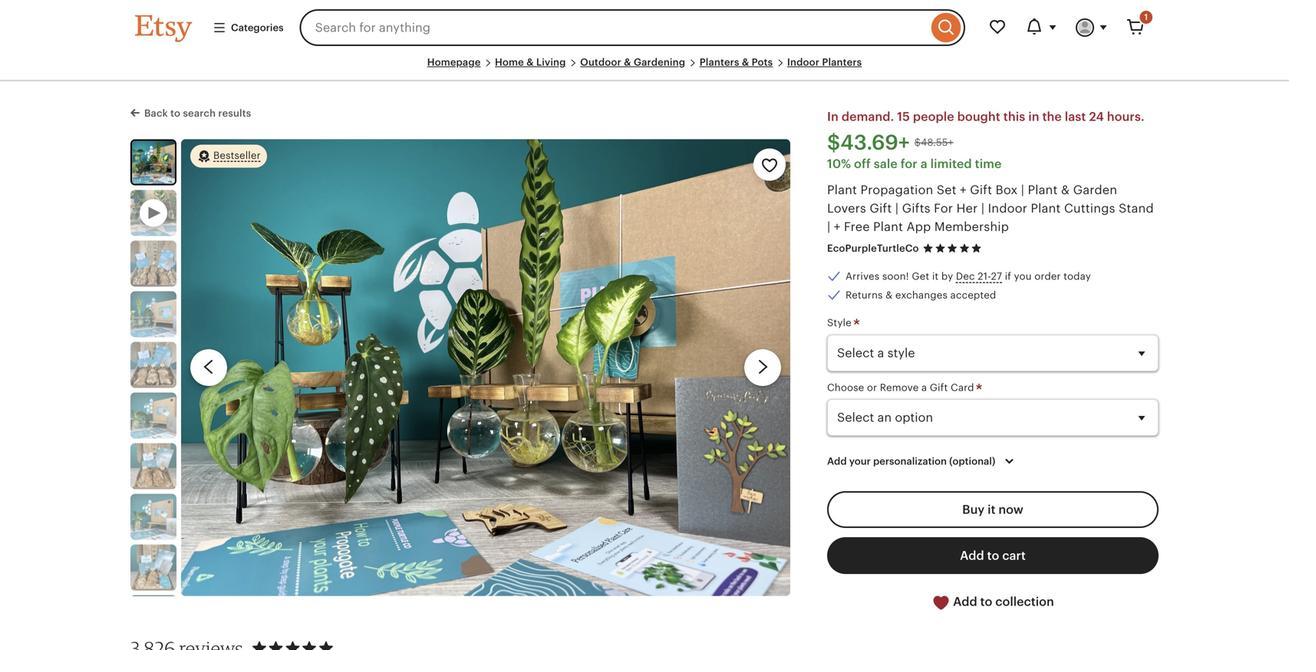 Task type: vqa. For each thing, say whether or not it's contained in the screenshot.
& related to Home & Living
yes



Task type: describe. For each thing, give the bounding box(es) containing it.
style
[[827, 317, 854, 329]]

choose
[[827, 382, 864, 393]]

back to search results
[[144, 108, 251, 119]]

bought
[[957, 110, 1001, 124]]

arrives
[[846, 271, 880, 282]]

demand.
[[842, 110, 894, 124]]

free
[[844, 220, 870, 234]]

| down lovers on the right top of page
[[827, 220, 831, 234]]

for
[[901, 157, 918, 171]]

if
[[1005, 271, 1011, 282]]

ecopurpleturtleco
[[827, 242, 919, 254]]

results
[[218, 108, 251, 119]]

remove
[[880, 382, 919, 393]]

your
[[849, 455, 871, 467]]

gift for remove
[[930, 382, 948, 393]]

box
[[996, 183, 1018, 197]]

21-
[[978, 271, 991, 282]]

plant propagation set gift box plant & garden lovers gift image 6 image
[[130, 443, 177, 489]]

in
[[1028, 110, 1040, 124]]

plant propagation set gift box plant & garden lovers gift image 2 image
[[130, 240, 177, 286]]

set
[[937, 183, 957, 197]]

10%
[[827, 157, 851, 171]]

add to collection
[[950, 595, 1054, 609]]

homepage link
[[427, 56, 481, 68]]

home & living link
[[495, 56, 566, 68]]

card
[[951, 382, 974, 393]]

lovers
[[827, 201, 866, 215]]

back
[[144, 108, 168, 119]]

cuttings
[[1064, 201, 1115, 215]]

1 vertical spatial a
[[922, 382, 927, 393]]

bestseller button
[[190, 144, 267, 168]]

returns
[[846, 289, 883, 301]]

order
[[1035, 271, 1061, 282]]

plant propagation set gift box plant & garden lovers gift image 4 image
[[130, 342, 177, 388]]

10% off sale for a limited time
[[827, 157, 1002, 171]]

add your personalization (optional) button
[[816, 445, 1030, 477]]

indoor planters link
[[787, 56, 862, 68]]

ecopurpleturtleco link
[[827, 242, 919, 254]]

buy it now
[[962, 503, 1024, 516]]

1 vertical spatial gift
[[870, 201, 892, 215]]

buy it now button
[[827, 491, 1159, 528]]

gifts
[[902, 201, 931, 215]]

membership
[[935, 220, 1009, 234]]

living
[[536, 56, 566, 68]]

planters & pots
[[700, 56, 773, 68]]

accepted
[[950, 289, 996, 301]]

| right her
[[981, 201, 985, 215]]

garden
[[1073, 183, 1117, 197]]

| down propagation
[[895, 201, 899, 215]]

bestseller
[[213, 149, 261, 161]]

1
[[1144, 12, 1148, 22]]

people
[[913, 110, 954, 124]]

soon! get
[[882, 271, 930, 282]]

categories
[[231, 22, 284, 33]]

plant propagation set gift box plant & garden lovers gift double image
[[130, 392, 177, 438]]

add to cart button
[[827, 537, 1159, 574]]

her
[[957, 201, 978, 215]]

add to collection button
[[827, 583, 1159, 621]]

the
[[1043, 110, 1062, 124]]

24
[[1089, 110, 1104, 124]]

1 horizontal spatial +
[[960, 183, 967, 197]]

plant propagation set gift box plant & garden lovers gift image 8 image
[[130, 544, 177, 590]]

now
[[999, 503, 1024, 516]]

15
[[897, 110, 910, 124]]

home
[[495, 56, 524, 68]]

add for add your personalization (optional)
[[827, 455, 847, 467]]

propagation
[[861, 183, 933, 197]]

buy
[[962, 503, 985, 516]]

0 horizontal spatial plant propagation set gift box plant & garden lovers gift ultimate set of 3 image
[[132, 141, 175, 184]]

dec
[[956, 271, 975, 282]]

outdoor & gardening
[[580, 56, 685, 68]]

plant up lovers on the right top of page
[[827, 183, 857, 197]]

1 planters from the left
[[700, 56, 739, 68]]

planters & pots link
[[700, 56, 773, 68]]

& inside "plant propagation set + gift box | plant & garden lovers gift | gifts for her | indoor plant cuttings stand | + free plant app membership"
[[1061, 183, 1070, 197]]

to for cart
[[987, 549, 999, 562]]

stand
[[1119, 201, 1154, 215]]



Task type: locate. For each thing, give the bounding box(es) containing it.
0 vertical spatial gift
[[970, 183, 992, 197]]

cart
[[1002, 549, 1026, 562]]

add inside button
[[960, 549, 984, 562]]

2 vertical spatial to
[[980, 595, 993, 609]]

27
[[991, 271, 1002, 282]]

categories button
[[201, 14, 295, 42]]

sale
[[874, 157, 898, 171]]

it right buy
[[988, 503, 996, 516]]

+
[[960, 183, 967, 197], [834, 220, 841, 234]]

|
[[1021, 183, 1025, 197], [895, 201, 899, 215], [981, 201, 985, 215], [827, 220, 831, 234]]

1 vertical spatial to
[[987, 549, 999, 562]]

a
[[921, 157, 928, 171], [922, 382, 927, 393]]

0 horizontal spatial indoor
[[787, 56, 820, 68]]

gift down propagation
[[870, 201, 892, 215]]

& right outdoor
[[624, 56, 631, 68]]

or
[[867, 382, 877, 393]]

to inside add to cart button
[[987, 549, 999, 562]]

indoor inside menu bar
[[787, 56, 820, 68]]

&
[[527, 56, 534, 68], [624, 56, 631, 68], [742, 56, 749, 68], [1061, 183, 1070, 197], [886, 289, 893, 301]]

plant right box
[[1028, 183, 1058, 197]]

pots
[[752, 56, 773, 68]]

0 vertical spatial a
[[921, 157, 928, 171]]

exchanges
[[895, 289, 948, 301]]

1 vertical spatial indoor
[[988, 201, 1028, 215]]

hours.
[[1107, 110, 1145, 124]]

None search field
[[300, 9, 965, 46]]

in demand. 15 people bought this in the last 24 hours.
[[827, 110, 1145, 124]]

a right "for"
[[921, 157, 928, 171]]

plant propagation set gift box plant & garden lovers gift single image
[[130, 494, 177, 540]]

by
[[942, 271, 953, 282]]

+ left free
[[834, 220, 841, 234]]

plant left cuttings
[[1031, 201, 1061, 215]]

add left your
[[827, 455, 847, 467]]

last
[[1065, 110, 1086, 124]]

1 horizontal spatial gift
[[930, 382, 948, 393]]

2 horizontal spatial gift
[[970, 183, 992, 197]]

1 vertical spatial +
[[834, 220, 841, 234]]

add left cart
[[960, 549, 984, 562]]

gift
[[970, 183, 992, 197], [870, 201, 892, 215], [930, 382, 948, 393]]

indoor down box
[[988, 201, 1028, 215]]

you
[[1014, 271, 1032, 282]]

| right box
[[1021, 183, 1025, 197]]

to for collection
[[980, 595, 993, 609]]

$43.69+ $48.55+
[[827, 131, 954, 154]]

plant up ecopurpleturtleco link
[[873, 220, 903, 234]]

add inside dropdown button
[[827, 455, 847, 467]]

planters left the "pots"
[[700, 56, 739, 68]]

& for outdoor & gardening
[[624, 56, 631, 68]]

menu bar containing homepage
[[135, 55, 1154, 81]]

to left collection
[[980, 595, 993, 609]]

0 horizontal spatial gift
[[870, 201, 892, 215]]

& left the "pots"
[[742, 56, 749, 68]]

add inside "button"
[[953, 595, 977, 609]]

0 vertical spatial indoor
[[787, 56, 820, 68]]

gift for set
[[970, 183, 992, 197]]

gardening
[[634, 56, 685, 68]]

time
[[975, 157, 1002, 171]]

this
[[1004, 110, 1025, 124]]

0 vertical spatial it
[[932, 271, 939, 282]]

1 horizontal spatial planters
[[822, 56, 862, 68]]

0 horizontal spatial it
[[932, 271, 939, 282]]

homepage
[[427, 56, 481, 68]]

$48.55+
[[915, 137, 954, 148]]

indoor right the "pots"
[[787, 56, 820, 68]]

1 link
[[1117, 9, 1154, 46]]

collection
[[996, 595, 1054, 609]]

it inside button
[[988, 503, 996, 516]]

personalization
[[873, 455, 947, 467]]

home & living
[[495, 56, 566, 68]]

arrives soon! get it by dec 21-27 if you order today
[[846, 271, 1091, 282]]

plant propagation set gift box plant & garden lovers gift triple image
[[130, 291, 177, 337]]

add to cart
[[960, 549, 1026, 562]]

0 vertical spatial add
[[827, 455, 847, 467]]

to left cart
[[987, 549, 999, 562]]

to for search
[[170, 108, 180, 119]]

search
[[183, 108, 216, 119]]

add your personalization (optional)
[[827, 455, 996, 467]]

0 horizontal spatial +
[[834, 220, 841, 234]]

2 vertical spatial gift
[[930, 382, 948, 393]]

1 horizontal spatial indoor
[[988, 201, 1028, 215]]

(optional)
[[949, 455, 996, 467]]

planters up in
[[822, 56, 862, 68]]

$43.69+
[[827, 131, 910, 154]]

0 horizontal spatial planters
[[700, 56, 739, 68]]

for
[[934, 201, 953, 215]]

it left by
[[932, 271, 939, 282]]

back to search results link
[[130, 105, 251, 120]]

add
[[827, 455, 847, 467], [960, 549, 984, 562], [953, 595, 977, 609]]

to inside back to search results link
[[170, 108, 180, 119]]

& right home
[[527, 56, 534, 68]]

today
[[1064, 271, 1091, 282]]

plant propagation set gift box plant & garden lovers gift ultimate set of 3 image
[[181, 139, 790, 596], [132, 141, 175, 184]]

& for home & living
[[527, 56, 534, 68]]

2 planters from the left
[[822, 56, 862, 68]]

0 vertical spatial +
[[960, 183, 967, 197]]

menu bar
[[135, 55, 1154, 81]]

gift left card
[[930, 382, 948, 393]]

categories banner
[[107, 0, 1182, 55]]

add for add to cart
[[960, 549, 984, 562]]

& for returns & exchanges accepted
[[886, 289, 893, 301]]

1 vertical spatial add
[[960, 549, 984, 562]]

choose or remove a gift card
[[827, 382, 977, 393]]

& for planters & pots
[[742, 56, 749, 68]]

in
[[827, 110, 839, 124]]

indoor planters
[[787, 56, 862, 68]]

+ right set
[[960, 183, 967, 197]]

returns & exchanges accepted
[[846, 289, 996, 301]]

add for add to collection
[[953, 595, 977, 609]]

& right returns
[[886, 289, 893, 301]]

1 vertical spatial it
[[988, 503, 996, 516]]

add down add to cart button
[[953, 595, 977, 609]]

outdoor & gardening link
[[580, 56, 685, 68]]

2 vertical spatial add
[[953, 595, 977, 609]]

gift up her
[[970, 183, 992, 197]]

limited
[[931, 157, 972, 171]]

app
[[907, 220, 931, 234]]

to
[[170, 108, 180, 119], [987, 549, 999, 562], [980, 595, 993, 609]]

plant
[[827, 183, 857, 197], [1028, 183, 1058, 197], [1031, 201, 1061, 215], [873, 220, 903, 234]]

off
[[854, 157, 871, 171]]

to right back
[[170, 108, 180, 119]]

Search for anything text field
[[300, 9, 928, 46]]

outdoor
[[580, 56, 622, 68]]

none search field inside categories banner
[[300, 9, 965, 46]]

0 vertical spatial to
[[170, 108, 180, 119]]

a right remove
[[922, 382, 927, 393]]

1 horizontal spatial it
[[988, 503, 996, 516]]

to inside the add to collection "button"
[[980, 595, 993, 609]]

& left garden
[[1061, 183, 1070, 197]]

indoor
[[787, 56, 820, 68], [988, 201, 1028, 215]]

1 horizontal spatial plant propagation set gift box plant & garden lovers gift ultimate set of 3 image
[[181, 139, 790, 596]]

indoor inside "plant propagation set + gift box | plant & garden lovers gift | gifts for her | indoor plant cuttings stand | + free plant app membership"
[[988, 201, 1028, 215]]

plant propagation set + gift box | plant & garden lovers gift | gifts for her | indoor plant cuttings stand | + free plant app membership
[[827, 183, 1154, 234]]



